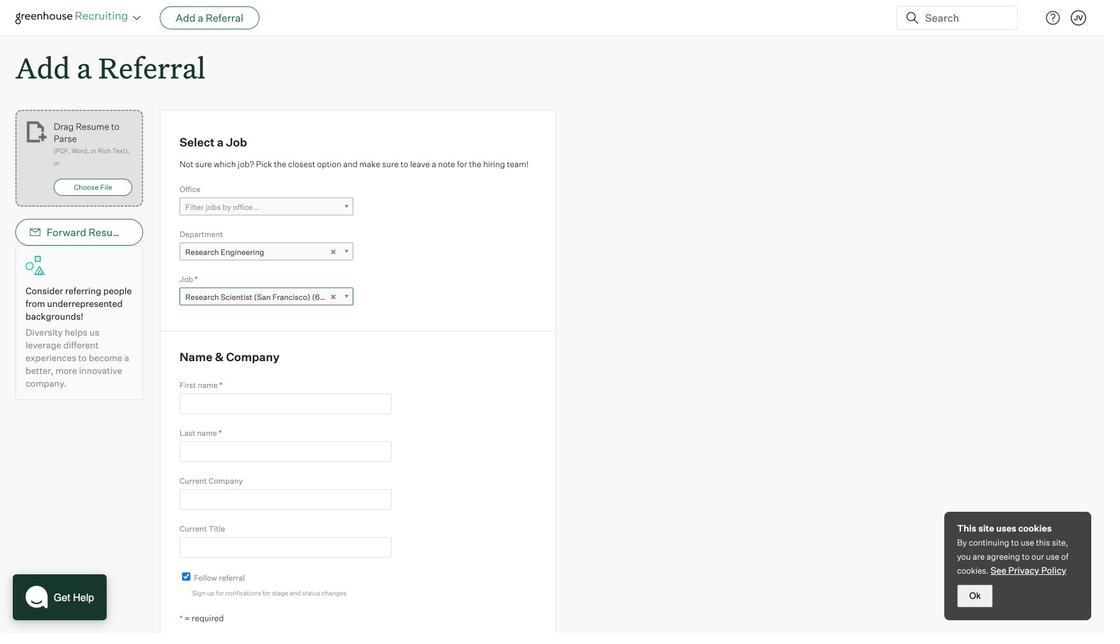 Task type: vqa. For each thing, say whether or not it's contained in the screenshot.
Switch applications ICON
yes



Task type: describe. For each thing, give the bounding box(es) containing it.
Top navigation search text field
[[920, 5, 1010, 31]]

switch applications image
[[132, 12, 142, 24]]

switch applications element
[[129, 10, 144, 26]]



Task type: locate. For each thing, give the bounding box(es) containing it.
None checkbox
[[182, 573, 190, 581]]

None text field
[[180, 394, 392, 415], [180, 490, 392, 510], [180, 394, 392, 415], [180, 490, 392, 510]]

None text field
[[180, 442, 392, 463], [180, 538, 392, 558], [180, 442, 392, 463], [180, 538, 392, 558]]



